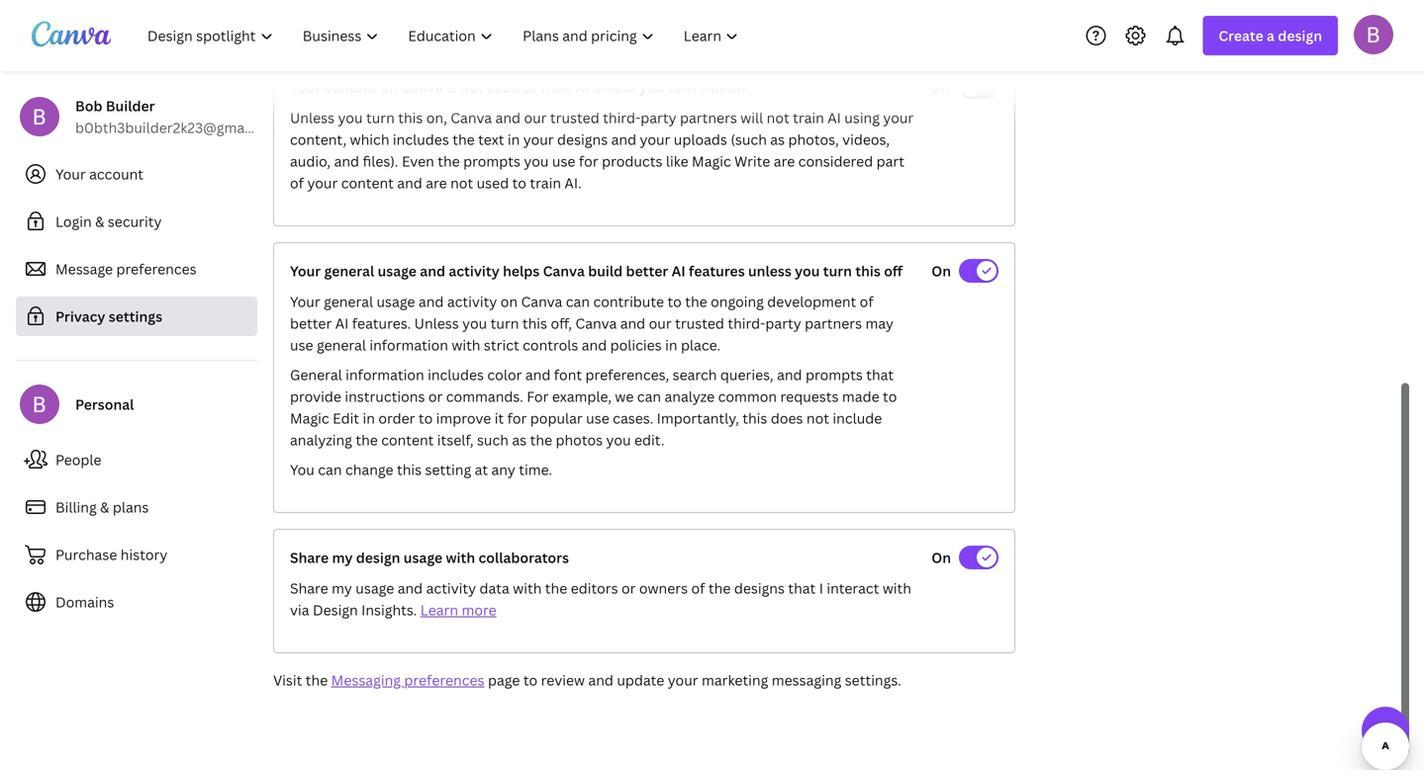 Task type: locate. For each thing, give the bounding box(es) containing it.
partners down 'development'
[[805, 314, 862, 333]]

0 horizontal spatial for
[[507, 409, 527, 428]]

prompts down text
[[463, 152, 521, 171]]

1 horizontal spatial of
[[691, 579, 705, 598]]

0 vertical spatial information
[[370, 336, 448, 355]]

usage inside 'share my usage and activity data with the editors or owners of the designs that i interact with via design insights.'
[[356, 579, 394, 598]]

design right 'a'
[[1278, 26, 1322, 45]]

trusted down your content on canva is not used to train ai unless you turn this on
[[550, 108, 599, 127]]

1 horizontal spatial party
[[765, 314, 801, 333]]

on
[[932, 262, 951, 281], [932, 549, 951, 568]]

activity left helps at the left of page
[[449, 262, 500, 281]]

billing
[[55, 498, 97, 517]]

in inside your general usage and activity on canva can contribute to the ongoing development of better ai features. unless you turn this off, canva and our trusted third-party partners may use general information with strict controls and policies in place.
[[665, 336, 677, 355]]

such
[[477, 431, 509, 450]]

with up the "learn more" link
[[446, 549, 475, 568]]

builder
[[106, 96, 155, 115]]

1 vertical spatial in
[[665, 336, 677, 355]]

on down helps at the left of page
[[501, 292, 518, 311]]

not right "is"
[[460, 78, 484, 96]]

0 horizontal spatial design
[[356, 549, 400, 568]]

unless up unless you turn this on, canva and our trusted third-party partners will not train ai using your content, which includes the text in your designs and your uploads (such as photos, videos, audio, and files). even the prompts you use for products like magic write are considered part of your content and are not used to train ai.
[[593, 78, 636, 96]]

1 vertical spatial design
[[356, 549, 400, 568]]

off
[[884, 262, 903, 281]]

place.
[[681, 336, 721, 355]]

1 vertical spatial preferences
[[404, 672, 484, 690]]

2 vertical spatial content
[[381, 431, 434, 450]]

instructions
[[345, 387, 425, 406]]

1 vertical spatial general
[[324, 292, 373, 311]]

2 horizontal spatial of
[[860, 292, 874, 311]]

canva up off,
[[521, 292, 562, 311]]

0 horizontal spatial or
[[428, 387, 443, 406]]

1 horizontal spatial design
[[1278, 26, 1322, 45]]

0 vertical spatial on
[[932, 262, 951, 281]]

1 horizontal spatial on
[[501, 292, 518, 311]]

0 vertical spatial use
[[552, 152, 575, 171]]

designs left i
[[734, 579, 785, 598]]

unless
[[593, 78, 636, 96], [748, 262, 792, 281]]

1 horizontal spatial partners
[[805, 314, 862, 333]]

0 vertical spatial or
[[428, 387, 443, 406]]

0 vertical spatial unless
[[593, 78, 636, 96]]

this left off,
[[522, 314, 547, 333]]

your up like
[[640, 130, 670, 149]]

unless you turn this on, canva and our trusted third-party partners will not train ai using your content, which includes the text in your designs and your uploads (such as photos, videos, audio, and files). even the prompts you use for products like magic write are considered part of your content and are not used to train ai.
[[290, 108, 914, 192]]

0 horizontal spatial designs
[[557, 130, 608, 149]]

1 horizontal spatial as
[[770, 130, 785, 149]]

party up uploads at the top of the page
[[641, 108, 677, 127]]

1 vertical spatial or
[[622, 579, 636, 598]]

1 share from the top
[[290, 549, 329, 568]]

0 horizontal spatial on
[[381, 78, 398, 96]]

on up will
[[729, 78, 746, 96]]

in right text
[[508, 130, 520, 149]]

0 horizontal spatial can
[[318, 461, 342, 480]]

collaborators
[[478, 549, 569, 568]]

the left editors
[[545, 579, 567, 598]]

1 vertical spatial &
[[100, 498, 109, 517]]

1 on from the top
[[932, 262, 951, 281]]

canva inside unless you turn this on, canva and our trusted third-party partners will not train ai using your content, which includes the text in your designs and your uploads (such as photos, videos, audio, and files). even the prompts you use for products like magic write are considered part of your content and are not used to train ai.
[[451, 108, 492, 127]]

0 vertical spatial as
[[770, 130, 785, 149]]

design up insights.
[[356, 549, 400, 568]]

1 vertical spatial of
[[860, 292, 874, 311]]

of up "may"
[[860, 292, 874, 311]]

1 horizontal spatial are
[[774, 152, 795, 171]]

0 vertical spatial that
[[866, 366, 894, 384]]

1 horizontal spatial trusted
[[675, 314, 724, 333]]

1 my from the top
[[332, 549, 353, 568]]

interact
[[827, 579, 879, 598]]

better up 'general'
[[290, 314, 332, 333]]

& for login
[[95, 212, 104, 231]]

in left place.
[[665, 336, 677, 355]]

content inside unless you turn this on, canva and our trusted third-party partners will not train ai using your content, which includes the text in your designs and your uploads (such as photos, videos, audio, and files). even the prompts you use for products like magic write are considered part of your content and are not used to train ai.
[[341, 174, 394, 192]]

train left ai.
[[530, 174, 561, 192]]

0 vertical spatial share
[[290, 549, 329, 568]]

turn inside your general usage and activity on canva can contribute to the ongoing development of better ai features. unless you turn this off, canva and our trusted third-party partners may use general information with strict controls and policies in place.
[[491, 314, 519, 333]]

in inside unless you turn this on, canva and our trusted third-party partners will not train ai using your content, which includes the text in your designs and your uploads (such as photos, videos, audio, and files). even the prompts you use for products like magic write are considered part of your content and are not used to train ai.
[[508, 130, 520, 149]]

partners up uploads at the top of the page
[[680, 108, 737, 127]]

use inside unless you turn this on, canva and our trusted third-party partners will not train ai using your content, which includes the text in your designs and your uploads (such as photos, videos, audio, and files). even the prompts you use for products like magic write are considered part of your content and are not used to train ai.
[[552, 152, 575, 171]]

to right contribute on the left of page
[[668, 292, 682, 311]]

content down files).
[[341, 174, 394, 192]]

1 horizontal spatial prompts
[[806, 366, 863, 384]]

better up contribute on the left of page
[[626, 262, 668, 281]]

party
[[641, 108, 677, 127], [765, 314, 801, 333]]

1 vertical spatial for
[[507, 409, 527, 428]]

third- up products
[[603, 108, 641, 127]]

use up 'general'
[[290, 336, 313, 355]]

ai
[[575, 78, 589, 96], [828, 108, 841, 127], [672, 262, 686, 281], [335, 314, 349, 333]]

1 horizontal spatial preferences
[[404, 672, 484, 690]]

example,
[[552, 387, 612, 406]]

2 horizontal spatial use
[[586, 409, 609, 428]]

0 vertical spatial magic
[[692, 152, 731, 171]]

0 vertical spatial third-
[[603, 108, 641, 127]]

marketing
[[702, 672, 768, 690]]

1 vertical spatial as
[[512, 431, 527, 450]]

information up instructions
[[346, 366, 424, 384]]

1 vertical spatial unless
[[748, 262, 792, 281]]

1 vertical spatial are
[[426, 174, 447, 192]]

change
[[345, 461, 393, 480]]

to right page
[[523, 672, 538, 690]]

ai.
[[565, 174, 582, 192]]

with left strict
[[452, 336, 480, 355]]

1 vertical spatial designs
[[734, 579, 785, 598]]

on
[[381, 78, 398, 96], [729, 78, 746, 96], [501, 292, 518, 311]]

to right "is"
[[523, 78, 537, 96]]

activity
[[449, 262, 500, 281], [447, 292, 497, 311], [426, 579, 476, 598]]

0 horizontal spatial are
[[426, 174, 447, 192]]

0 vertical spatial can
[[566, 292, 590, 311]]

off,
[[551, 314, 572, 333]]

photos,
[[788, 130, 839, 149]]

your right using
[[883, 108, 914, 127]]

train up unless you turn this on, canva and our trusted third-party partners will not train ai using your content, which includes the text in your designs and your uploads (such as photos, videos, audio, and files). even the prompts you use for products like magic write are considered part of your content and are not used to train ai.
[[540, 78, 572, 96]]

usage for data
[[356, 579, 394, 598]]

usage for on
[[377, 292, 415, 311]]

0 horizontal spatial preferences
[[116, 260, 197, 279]]

1 horizontal spatial can
[[566, 292, 590, 311]]

will
[[741, 108, 763, 127]]

are
[[774, 152, 795, 171], [426, 174, 447, 192]]

prompts up "requests"
[[806, 366, 863, 384]]

0 vertical spatial designs
[[557, 130, 608, 149]]

activity up strict
[[447, 292, 497, 311]]

turn
[[668, 78, 697, 96], [366, 108, 395, 127], [823, 262, 852, 281], [491, 314, 519, 333]]

0 horizontal spatial third-
[[603, 108, 641, 127]]

use
[[552, 152, 575, 171], [290, 336, 313, 355], [586, 409, 609, 428]]

you inside general information includes color and font preferences, search queries, and prompts that provide instructions or commands. for example, we can analyze common requests made to magic edit in order to improve it for popular use cases. importantly, this does not include analyzing the content itself, such as the photos you edit.
[[606, 431, 631, 450]]

2 vertical spatial of
[[691, 579, 705, 598]]

our up policies
[[649, 314, 672, 333]]

use down example,
[[586, 409, 609, 428]]

this left off
[[855, 262, 881, 281]]

0 vertical spatial design
[[1278, 26, 1322, 45]]

edit
[[333, 409, 359, 428]]

the
[[453, 130, 475, 149], [438, 152, 460, 171], [685, 292, 707, 311], [356, 431, 378, 450], [530, 431, 552, 450], [545, 579, 567, 598], [709, 579, 731, 598], [306, 672, 328, 690]]

that inside 'share my usage and activity data with the editors or owners of the designs that i interact with via design insights.'
[[788, 579, 816, 598]]

1 horizontal spatial better
[[626, 262, 668, 281]]

third- down ongoing
[[728, 314, 765, 333]]

0 horizontal spatial magic
[[290, 409, 329, 428]]

0 vertical spatial partners
[[680, 108, 737, 127]]

ai left using
[[828, 108, 841, 127]]

contribute
[[593, 292, 664, 311]]

on for share my design usage with collaborators
[[932, 549, 951, 568]]

use up ai.
[[552, 152, 575, 171]]

not
[[460, 78, 484, 96], [767, 108, 790, 127], [450, 174, 473, 192], [807, 409, 829, 428]]

1 vertical spatial my
[[332, 579, 352, 598]]

color
[[487, 366, 522, 384]]

your
[[883, 108, 914, 127], [523, 130, 554, 149], [640, 130, 670, 149], [307, 174, 338, 192], [668, 672, 698, 690]]

or right editors
[[622, 579, 636, 598]]

2 vertical spatial activity
[[426, 579, 476, 598]]

share inside 'share my usage and activity data with the editors or owners of the designs that i interact with via design insights.'
[[290, 579, 328, 598]]

are down even
[[426, 174, 447, 192]]

magic down uploads at the top of the page
[[692, 152, 731, 171]]

1 horizontal spatial for
[[579, 152, 598, 171]]

canva up text
[[451, 108, 492, 127]]

& left the plans
[[100, 498, 109, 517]]

controls
[[523, 336, 578, 355]]

0 vertical spatial my
[[332, 549, 353, 568]]

visit the messaging preferences page to review and update your marketing messaging settings.
[[273, 672, 901, 690]]

this inside your general usage and activity on canva can contribute to the ongoing development of better ai features. unless you turn this off, canva and our trusted third-party partners may use general information with strict controls and policies in place.
[[522, 314, 547, 333]]

on,
[[426, 108, 447, 127]]

1 vertical spatial prompts
[[806, 366, 863, 384]]

you up strict
[[462, 314, 487, 333]]

partners inside unless you turn this on, canva and our trusted third-party partners will not train ai using your content, which includes the text in your designs and your uploads (such as photos, videos, audio, and files). even the prompts you use for products like magic write are considered part of your content and are not used to train ai.
[[680, 108, 737, 127]]

your inside your general usage and activity on canva can contribute to the ongoing development of better ai features. unless you turn this off, canva and our trusted third-party partners may use general information with strict controls and policies in place.
[[290, 292, 320, 311]]

use inside your general usage and activity on canva can contribute to the ongoing development of better ai features. unless you turn this off, canva and our trusted third-party partners may use general information with strict controls and policies in place.
[[290, 336, 313, 355]]

0 vertical spatial &
[[95, 212, 104, 231]]

1 vertical spatial trusted
[[675, 314, 724, 333]]

create a design button
[[1203, 16, 1338, 55]]

ai inside unless you turn this on, canva and our trusted third-party partners will not train ai using your content, which includes the text in your designs and your uploads (such as photos, videos, audio, and files). even the prompts you use for products like magic write are considered part of your content and are not used to train ai.
[[828, 108, 841, 127]]

the right even
[[438, 152, 460, 171]]

2 on from the top
[[932, 549, 951, 568]]

1 vertical spatial magic
[[290, 409, 329, 428]]

you
[[639, 78, 664, 96], [338, 108, 363, 127], [524, 152, 549, 171], [795, 262, 820, 281], [462, 314, 487, 333], [606, 431, 631, 450]]

content up which
[[324, 78, 377, 96]]

party down 'development'
[[765, 314, 801, 333]]

0 horizontal spatial better
[[290, 314, 332, 333]]

usage for helps
[[378, 262, 417, 281]]

our down your content on canva is not used to train ai unless you turn this on
[[524, 108, 547, 127]]

as right 'such'
[[512, 431, 527, 450]]

b0bth3builder2k23@gmail.com
[[75, 118, 285, 137]]

ongoing
[[711, 292, 764, 311]]

create
[[1219, 26, 1264, 45]]

1 vertical spatial unless
[[414, 314, 459, 333]]

1 horizontal spatial third-
[[728, 314, 765, 333]]

0 horizontal spatial in
[[363, 409, 375, 428]]

and inside 'share my usage and activity data with the editors or owners of the designs that i interact with via design insights.'
[[398, 579, 423, 598]]

of
[[290, 174, 304, 192], [860, 292, 874, 311], [691, 579, 705, 598]]

part
[[877, 152, 905, 171]]

analyzing
[[290, 431, 352, 450]]

2 horizontal spatial in
[[665, 336, 677, 355]]

canva left "is"
[[401, 78, 443, 96]]

1 horizontal spatial unless
[[414, 314, 459, 333]]

2 vertical spatial can
[[318, 461, 342, 480]]

1 vertical spatial can
[[637, 387, 661, 406]]

third-
[[603, 108, 641, 127], [728, 314, 765, 333]]

your right 'update'
[[668, 672, 698, 690]]

write
[[735, 152, 770, 171]]

& right the 'login'
[[95, 212, 104, 231]]

0 vertical spatial trusted
[[550, 108, 599, 127]]

0 vertical spatial party
[[641, 108, 677, 127]]

as
[[770, 130, 785, 149], [512, 431, 527, 450]]

partners inside your general usage and activity on canva can contribute to the ongoing development of better ai features. unless you turn this off, canva and our trusted third-party partners may use general information with strict controls and policies in place.
[[805, 314, 862, 333]]

1 horizontal spatial that
[[866, 366, 894, 384]]

your for your account
[[55, 165, 86, 184]]

0 horizontal spatial prompts
[[463, 152, 521, 171]]

1 horizontal spatial magic
[[692, 152, 731, 171]]

information inside general information includes color and font preferences, search queries, and prompts that provide instructions or commands. for example, we can analyze common requests made to magic edit in order to improve it for popular use cases. importantly, this does not include analyzing the content itself, such as the photos you edit.
[[346, 366, 424, 384]]

designs inside unless you turn this on, canva and our trusted third-party partners will not train ai using your content, which includes the text in your designs and your uploads (such as photos, videos, audio, and files). even the prompts you use for products like magic write are considered part of your content and are not used to train ai.
[[557, 130, 608, 149]]

includes inside general information includes color and font preferences, search queries, and prompts that provide instructions or commands. for example, we can analyze common requests made to magic edit in order to improve it for popular use cases. importantly, this does not include analyzing the content itself, such as the photos you edit.
[[428, 366, 484, 384]]

2 horizontal spatial can
[[637, 387, 661, 406]]

2 share from the top
[[290, 579, 328, 598]]

with down collaborators
[[513, 579, 542, 598]]

0 vertical spatial activity
[[449, 262, 500, 281]]

to right order
[[419, 409, 433, 428]]

can
[[566, 292, 590, 311], [637, 387, 661, 406], [318, 461, 342, 480]]

0 vertical spatial unless
[[290, 108, 335, 127]]

information
[[370, 336, 448, 355], [346, 366, 424, 384]]

the down features
[[685, 292, 707, 311]]

for inside general information includes color and font preferences, search queries, and prompts that provide instructions or commands. for example, we can analyze common requests made to magic edit in order to improve it for popular use cases. importantly, this does not include analyzing the content itself, such as the photos you edit.
[[507, 409, 527, 428]]

my inside 'share my usage and activity data with the editors or owners of the designs that i interact with via design insights.'
[[332, 579, 352, 598]]

to inside your general usage and activity on canva can contribute to the ongoing development of better ai features. unless you turn this off, canva and our trusted third-party partners may use general information with strict controls and policies in place.
[[668, 292, 682, 311]]

can right we
[[637, 387, 661, 406]]

does
[[771, 409, 803, 428]]

to left ai.
[[512, 174, 526, 192]]

2 vertical spatial in
[[363, 409, 375, 428]]

or up improve
[[428, 387, 443, 406]]

or
[[428, 387, 443, 406], [622, 579, 636, 598]]

to
[[523, 78, 537, 96], [512, 174, 526, 192], [668, 292, 682, 311], [883, 387, 897, 406], [419, 409, 433, 428], [523, 672, 538, 690]]

for right it
[[507, 409, 527, 428]]

2 my from the top
[[332, 579, 352, 598]]

you inside your general usage and activity on canva can contribute to the ongoing development of better ai features. unless you turn this off, canva and our trusted third-party partners may use general information with strict controls and policies in place.
[[462, 314, 487, 333]]

1 vertical spatial train
[[793, 108, 824, 127]]

magic inside general information includes color and font preferences, search queries, and prompts that provide instructions or commands. for example, we can analyze common requests made to magic edit in order to improve it for popular use cases. importantly, this does not include analyzing the content itself, such as the photos you edit.
[[290, 409, 329, 428]]

this
[[700, 78, 725, 96], [398, 108, 423, 127], [855, 262, 881, 281], [522, 314, 547, 333], [743, 409, 767, 428], [397, 461, 422, 480]]

on up which
[[381, 78, 398, 96]]

messaging
[[331, 672, 401, 690]]

purchase
[[55, 546, 117, 565]]

unless up content,
[[290, 108, 335, 127]]

on inside your general usage and activity on canva can contribute to the ongoing development of better ai features. unless you turn this off, canva and our trusted third-party partners may use general information with strict controls and policies in place.
[[501, 292, 518, 311]]

trusted up place.
[[675, 314, 724, 333]]

you down cases.
[[606, 431, 631, 450]]

activity up the "learn more" link
[[426, 579, 476, 598]]

text
[[478, 130, 504, 149]]

development
[[767, 292, 856, 311]]

and
[[495, 108, 521, 127], [611, 130, 636, 149], [334, 152, 359, 171], [397, 174, 422, 192], [420, 262, 445, 281], [419, 292, 444, 311], [620, 314, 645, 333], [582, 336, 607, 355], [525, 366, 551, 384], [777, 366, 802, 384], [398, 579, 423, 598], [588, 672, 614, 690]]

this left on,
[[398, 108, 423, 127]]

2 vertical spatial use
[[586, 409, 609, 428]]

even
[[402, 152, 434, 171]]

queries,
[[720, 366, 774, 384]]

the up change
[[356, 431, 378, 450]]

0 vertical spatial of
[[290, 174, 304, 192]]

my for design
[[332, 549, 353, 568]]

settings
[[109, 307, 162, 326]]

train
[[540, 78, 572, 96], [793, 108, 824, 127], [530, 174, 561, 192]]

preferences up 'privacy settings' link
[[116, 260, 197, 279]]

share for share my usage and activity data with the editors or owners of the designs that i interact with via design insights.
[[290, 579, 328, 598]]

are right write
[[774, 152, 795, 171]]

can up off,
[[566, 292, 590, 311]]

review
[[541, 672, 585, 690]]

0 horizontal spatial use
[[290, 336, 313, 355]]

0 horizontal spatial party
[[641, 108, 677, 127]]

turn up which
[[366, 108, 395, 127]]

setting
[[425, 461, 471, 480]]

information down features.
[[370, 336, 448, 355]]

1 vertical spatial information
[[346, 366, 424, 384]]

unless
[[290, 108, 335, 127], [414, 314, 459, 333]]

helps
[[503, 262, 540, 281]]

that left i
[[788, 579, 816, 598]]

canva
[[401, 78, 443, 96], [451, 108, 492, 127], [543, 262, 585, 281], [521, 292, 562, 311], [575, 314, 617, 333]]

design inside 'create a design' dropdown button
[[1278, 26, 1322, 45]]

our inside unless you turn this on, canva and our trusted third-party partners will not train ai using your content, which includes the text in your designs and your uploads (such as photos, videos, audio, and files). even the prompts you use for products like magic write are considered part of your content and are not used to train ai.
[[524, 108, 547, 127]]

1 horizontal spatial unless
[[748, 262, 792, 281]]

plans
[[113, 498, 149, 517]]

update
[[617, 672, 664, 690]]

&
[[95, 212, 104, 231], [100, 498, 109, 517]]

we
[[615, 387, 634, 406]]

1 horizontal spatial in
[[508, 130, 520, 149]]

features
[[689, 262, 745, 281]]

1 vertical spatial on
[[932, 549, 951, 568]]

usage inside your general usage and activity on canva can contribute to the ongoing development of better ai features. unless you turn this off, canva and our trusted third-party partners may use general information with strict controls and policies in place.
[[377, 292, 415, 311]]

activity inside your general usage and activity on canva can contribute to the ongoing development of better ai features. unless you turn this off, canva and our trusted third-party partners may use general information with strict controls and policies in place.
[[447, 292, 497, 311]]

includes up commands.
[[428, 366, 484, 384]]

0 vertical spatial for
[[579, 152, 598, 171]]

via
[[290, 601, 309, 620]]

used right "is"
[[487, 78, 519, 96]]

canva left the build
[[543, 262, 585, 281]]

better
[[626, 262, 668, 281], [290, 314, 332, 333]]

it
[[495, 409, 504, 428]]

1 vertical spatial third-
[[728, 314, 765, 333]]

0 horizontal spatial of
[[290, 174, 304, 192]]

the left text
[[453, 130, 475, 149]]

your
[[290, 78, 321, 96], [55, 165, 86, 184], [290, 262, 321, 281], [290, 292, 320, 311]]

1 horizontal spatial designs
[[734, 579, 785, 598]]

activity inside 'share my usage and activity data with the editors or owners of the designs that i interact with via design insights.'
[[426, 579, 476, 598]]

your account
[[55, 165, 144, 184]]

ai inside your general usage and activity on canva can contribute to the ongoing development of better ai features. unless you turn this off, canva and our trusted third-party partners may use general information with strict controls and policies in place.
[[335, 314, 349, 333]]

create a design
[[1219, 26, 1322, 45]]

content
[[324, 78, 377, 96], [341, 174, 394, 192], [381, 431, 434, 450]]

my
[[332, 549, 353, 568], [332, 579, 352, 598]]

train up photos,
[[793, 108, 824, 127]]

0 horizontal spatial trusted
[[550, 108, 599, 127]]

0 vertical spatial general
[[324, 262, 374, 281]]

our
[[524, 108, 547, 127], [649, 314, 672, 333]]

design
[[1278, 26, 1322, 45], [356, 549, 400, 568]]

personal
[[75, 395, 134, 414]]

1 vertical spatial our
[[649, 314, 672, 333]]

ai left features.
[[335, 314, 349, 333]]

the inside your general usage and activity on canva can contribute to the ongoing development of better ai features. unless you turn this off, canva and our trusted third-party partners may use general information with strict controls and policies in place.
[[685, 292, 707, 311]]

third- inside unless you turn this on, canva and our trusted third-party partners will not train ai using your content, which includes the text in your designs and your uploads (such as photos, videos, audio, and files). even the prompts you use for products like magic write are considered part of your content and are not used to train ai.
[[603, 108, 641, 127]]

activity for data
[[426, 579, 476, 598]]

this down common
[[743, 409, 767, 428]]

unless up ongoing
[[748, 262, 792, 281]]

in right edit
[[363, 409, 375, 428]]

canva right off,
[[575, 314, 617, 333]]

as right '(such'
[[770, 130, 785, 149]]

0 vertical spatial our
[[524, 108, 547, 127]]

magic down provide
[[290, 409, 329, 428]]



Task type: vqa. For each thing, say whether or not it's contained in the screenshot.
Your
yes



Task type: describe. For each thing, give the bounding box(es) containing it.
preferences,
[[585, 366, 669, 384]]

importantly,
[[657, 409, 739, 428]]

learn
[[420, 601, 458, 620]]

information inside your general usage and activity on canva can contribute to the ongoing development of better ai features. unless you turn this off, canva and our trusted third-party partners may use general information with strict controls and policies in place.
[[370, 336, 448, 355]]

activity for on
[[447, 292, 497, 311]]

0 vertical spatial better
[[626, 262, 668, 281]]

i
[[819, 579, 823, 598]]

login & security
[[55, 212, 162, 231]]

(such
[[731, 130, 767, 149]]

font
[[554, 366, 582, 384]]

the right owners
[[709, 579, 731, 598]]

your down audio,
[[307, 174, 338, 192]]

with right interact
[[883, 579, 911, 598]]

security
[[108, 212, 162, 231]]

purchase history link
[[16, 535, 257, 575]]

0 vertical spatial content
[[324, 78, 377, 96]]

content inside general information includes color and font preferences, search queries, and prompts that provide instructions or commands. for example, we can analyze common requests made to magic edit in order to improve it for popular use cases. importantly, this does not include analyzing the content itself, such as the photos you edit.
[[381, 431, 434, 450]]

your general usage and activity on canva can contribute to the ongoing development of better ai features. unless you turn this off, canva and our trusted third-party partners may use general information with strict controls and policies in place.
[[290, 292, 894, 355]]

your general usage and activity helps canva build better ai features unless you turn this off
[[290, 262, 903, 281]]

the right visit
[[306, 672, 328, 690]]

0 horizontal spatial unless
[[593, 78, 636, 96]]

order
[[378, 409, 415, 428]]

your for your general usage and activity on canva can contribute to the ongoing development of better ai features. unless you turn this off, canva and our trusted third-party partners may use general information with strict controls and policies in place.
[[290, 292, 320, 311]]

ai up unless you turn this on, canva and our trusted third-party partners will not train ai using your content, which includes the text in your designs and your uploads (such as photos, videos, audio, and files). even the prompts you use for products like magic write are considered part of your content and are not used to train ai.
[[575, 78, 589, 96]]

audio,
[[290, 152, 331, 171]]

general
[[290, 366, 342, 384]]

off
[[930, 78, 951, 96]]

or inside 'share my usage and activity data with the editors or owners of the designs that i interact with via design insights.'
[[622, 579, 636, 598]]

with inside your general usage and activity on canva can contribute to the ongoing development of better ai features. unless you turn this off, canva and our trusted third-party partners may use general information with strict controls and policies in place.
[[452, 336, 480, 355]]

policies
[[610, 336, 662, 355]]

not inside general information includes color and font preferences, search queries, and prompts that provide instructions or commands. for example, we can analyze common requests made to magic edit in order to improve it for popular use cases. importantly, this does not include analyzing the content itself, such as the photos you edit.
[[807, 409, 829, 428]]

analyze
[[665, 387, 715, 406]]

0 vertical spatial used
[[487, 78, 519, 96]]

our inside your general usage and activity on canva can contribute to the ongoing development of better ai features. unless you turn this off, canva and our trusted third-party partners may use general information with strict controls and policies in place.
[[649, 314, 672, 333]]

can inside your general usage and activity on canva can contribute to the ongoing development of better ai features. unless you turn this off, canva and our trusted third-party partners may use general information with strict controls and policies in place.
[[566, 292, 590, 311]]

message preferences link
[[16, 249, 257, 289]]

this left setting at the left bottom of page
[[397, 461, 422, 480]]

trusted inside unless you turn this on, canva and our trusted third-party partners will not train ai using your content, which includes the text in your designs and your uploads (such as photos, videos, audio, and files). even the prompts you use for products like magic write are considered part of your content and are not used to train ai.
[[550, 108, 599, 127]]

bob builder image
[[1354, 15, 1393, 54]]

this up uploads at the top of the page
[[700, 78, 725, 96]]

you up which
[[338, 108, 363, 127]]

learn more link
[[420, 601, 496, 620]]

login & security link
[[16, 202, 257, 241]]

use inside general information includes color and font preferences, search queries, and prompts that provide instructions or commands. for example, we can analyze common requests made to magic edit in order to improve it for popular use cases. importantly, this does not include analyzing the content itself, such as the photos you edit.
[[586, 409, 609, 428]]

0 vertical spatial train
[[540, 78, 572, 96]]

domains link
[[16, 583, 257, 623]]

learn more
[[420, 601, 496, 620]]

any
[[491, 461, 515, 480]]

better inside your general usage and activity on canva can contribute to the ongoing development of better ai features. unless you turn this off, canva and our trusted third-party partners may use general information with strict controls and policies in place.
[[290, 314, 332, 333]]

files).
[[363, 152, 398, 171]]

design
[[313, 601, 358, 620]]

design for my
[[356, 549, 400, 568]]

uploads
[[674, 130, 727, 149]]

privacy settings
[[55, 307, 162, 326]]

of inside 'share my usage and activity data with the editors or owners of the designs that i interact with via design insights.'
[[691, 579, 705, 598]]

as inside general information includes color and font preferences, search queries, and prompts that provide instructions or commands. for example, we can analyze common requests made to magic edit in order to improve it for popular use cases. importantly, this does not include analyzing the content itself, such as the photos you edit.
[[512, 431, 527, 450]]

at
[[475, 461, 488, 480]]

& for billing
[[100, 498, 109, 517]]

products
[[602, 152, 663, 171]]

0 vertical spatial preferences
[[116, 260, 197, 279]]

edit.
[[634, 431, 665, 450]]

which
[[350, 130, 389, 149]]

privacy
[[55, 307, 105, 326]]

general for your general usage and activity on canva can contribute to the ongoing development of better ai features. unless you turn this off, canva and our trusted third-party partners may use general information with strict controls and policies in place.
[[324, 292, 373, 311]]

that inside general information includes color and font preferences, search queries, and prompts that provide instructions or commands. for example, we can analyze common requests made to magic edit in order to improve it for popular use cases. importantly, this does not include analyzing the content itself, such as the photos you edit.
[[866, 366, 894, 384]]

share my design usage with collaborators
[[290, 549, 569, 568]]

party inside your general usage and activity on canva can contribute to the ongoing development of better ai features. unless you turn this off, canva and our trusted third-party partners may use general information with strict controls and policies in place.
[[765, 314, 801, 333]]

party inside unless you turn this on, canva and our trusted third-party partners will not train ai using your content, which includes the text in your designs and your uploads (such as photos, videos, audio, and files). even the prompts you use for products like magic write are considered part of your content and are not used to train ai.
[[641, 108, 677, 127]]

people link
[[16, 440, 257, 480]]

activity for helps
[[449, 262, 500, 281]]

search
[[673, 366, 717, 384]]

not down "is"
[[450, 174, 473, 192]]

owners
[[639, 579, 688, 598]]

message
[[55, 260, 113, 279]]

you up 'development'
[[795, 262, 820, 281]]

turn up uploads at the top of the page
[[668, 78, 697, 96]]

to right made
[[883, 387, 897, 406]]

your for your content on canva is not used to train ai unless you turn this on
[[290, 78, 321, 96]]

of inside your general usage and activity on canva can contribute to the ongoing development of better ai features. unless you turn this off, canva and our trusted third-party partners may use general information with strict controls and policies in place.
[[860, 292, 874, 311]]

bob builder b0bth3builder2k23@gmail.com
[[75, 96, 285, 137]]

2 horizontal spatial on
[[729, 78, 746, 96]]

photos
[[556, 431, 603, 450]]

turn inside unless you turn this on, canva and our trusted third-party partners will not train ai using your content, which includes the text in your designs and your uploads (such as photos, videos, audio, and files). even the prompts you use for products like magic write are considered part of your content and are not used to train ai.
[[366, 108, 395, 127]]

magic inside unless you turn this on, canva and our trusted third-party partners will not train ai using your content, which includes the text in your designs and your uploads (such as photos, videos, audio, and files). even the prompts you use for products like magic write are considered part of your content and are not used to train ai.
[[692, 152, 731, 171]]

share my usage and activity data with the editors or owners of the designs that i interact with via design insights.
[[290, 579, 911, 620]]

unless inside your general usage and activity on canva can contribute to the ongoing development of better ai features. unless you turn this off, canva and our trusted third-party partners may use general information with strict controls and policies in place.
[[414, 314, 459, 333]]

prompts inside general information includes color and font preferences, search queries, and prompts that provide instructions or commands. for example, we can analyze common requests made to magic edit in order to improve it for popular use cases. importantly, this does not include analyzing the content itself, such as the photos you edit.
[[806, 366, 863, 384]]

more
[[462, 601, 496, 620]]

settings.
[[845, 672, 901, 690]]

visit
[[273, 672, 302, 690]]

prompts inside unless you turn this on, canva and our trusted third-party partners will not train ai using your content, which includes the text in your designs and your uploads (such as photos, videos, audio, and files). even the prompts you use for products like magic write are considered part of your content and are not used to train ai.
[[463, 152, 521, 171]]

2 vertical spatial general
[[317, 336, 366, 355]]

using
[[844, 108, 880, 127]]

people
[[55, 451, 101, 470]]

can inside general information includes color and font preferences, search queries, and prompts that provide instructions or commands. for example, we can analyze common requests made to magic edit in order to improve it for popular use cases. importantly, this does not include analyzing the content itself, such as the photos you edit.
[[637, 387, 661, 406]]

common
[[718, 387, 777, 406]]

general for your general usage and activity helps canva build better ai features unless you turn this off
[[324, 262, 374, 281]]

as inside unless you turn this on, canva and our trusted third-party partners will not train ai using your content, which includes the text in your designs and your uploads (such as photos, videos, audio, and files). even the prompts you use for products like magic write are considered part of your content and are not used to train ai.
[[770, 130, 785, 149]]

popular
[[530, 409, 583, 428]]

provide
[[290, 387, 341, 406]]

this inside general information includes color and font preferences, search queries, and prompts that provide instructions or commands. for example, we can analyze common requests made to magic edit in order to improve it for popular use cases. importantly, this does not include analyzing the content itself, such as the photos you edit.
[[743, 409, 767, 428]]

of inside unless you turn this on, canva and our trusted third-party partners will not train ai using your content, which includes the text in your designs and your uploads (such as photos, videos, audio, and files). even the prompts you use for products like magic write are considered part of your content and are not used to train ai.
[[290, 174, 304, 192]]

domains
[[55, 593, 114, 612]]

like
[[666, 152, 688, 171]]

may
[[865, 314, 894, 333]]

0 vertical spatial are
[[774, 152, 795, 171]]

ai left features
[[672, 262, 686, 281]]

you
[[290, 461, 315, 480]]

your account link
[[16, 154, 257, 194]]

messaging preferences link
[[331, 672, 484, 690]]

editors
[[571, 579, 618, 598]]

your content on canva is not used to train ai unless you turn this on
[[290, 78, 746, 96]]

used inside unless you turn this on, canva and our trusted third-party partners will not train ai using your content, which includes the text in your designs and your uploads (such as photos, videos, audio, and files). even the prompts you use for products like magic write are considered part of your content and are not used to train ai.
[[477, 174, 509, 192]]

or inside general information includes color and font preferences, search queries, and prompts that provide instructions or commands. for example, we can analyze common requests made to magic edit in order to improve it for popular use cases. importantly, this does not include analyzing the content itself, such as the photos you edit.
[[428, 387, 443, 406]]

designs inside 'share my usage and activity data with the editors or owners of the designs that i interact with via design insights.'
[[734, 579, 785, 598]]

this inside unless you turn this on, canva and our trusted third-party partners will not train ai using your content, which includes the text in your designs and your uploads (such as photos, videos, audio, and files). even the prompts you use for products like magic write are considered part of your content and are not used to train ai.
[[398, 108, 423, 127]]

privacy settings link
[[16, 297, 257, 336]]

include
[[833, 409, 882, 428]]

on for your general usage and activity helps canva build better ai features unless you turn this off
[[932, 262, 951, 281]]

build
[[588, 262, 623, 281]]

in inside general information includes color and font preferences, search queries, and prompts that provide instructions or commands. for example, we can analyze common requests made to magic edit in order to improve it for popular use cases. importantly, this does not include analyzing the content itself, such as the photos you edit.
[[363, 409, 375, 428]]

videos,
[[842, 130, 890, 149]]

purchase history
[[55, 546, 168, 565]]

design for a
[[1278, 26, 1322, 45]]

you down your content on canva is not used to train ai unless you turn this on
[[524, 152, 549, 171]]

features.
[[352, 314, 411, 333]]

cases.
[[613, 409, 653, 428]]

your right text
[[523, 130, 554, 149]]

trusted inside your general usage and activity on canva can contribute to the ongoing development of better ai features. unless you turn this off, canva and our trusted third-party partners may use general information with strict controls and policies in place.
[[675, 314, 724, 333]]

share for share my design usage with collaborators
[[290, 549, 329, 568]]

includes inside unless you turn this on, canva and our trusted third-party partners will not train ai using your content, which includes the text in your designs and your uploads (such as photos, videos, audio, and files). even the prompts you use for products like magic write are considered part of your content and are not used to train ai.
[[393, 130, 449, 149]]

requests
[[780, 387, 839, 406]]

you up products
[[639, 78, 664, 96]]

my for usage
[[332, 579, 352, 598]]

to inside unless you turn this on, canva and our trusted third-party partners will not train ai using your content, which includes the text in your designs and your uploads (such as photos, videos, audio, and files). even the prompts you use for products like magic write are considered part of your content and are not used to train ai.
[[512, 174, 526, 192]]

login
[[55, 212, 92, 231]]

your for your general usage and activity helps canva build better ai features unless you turn this off
[[290, 262, 321, 281]]

turn up 'development'
[[823, 262, 852, 281]]

third- inside your general usage and activity on canva can contribute to the ongoing development of better ai features. unless you turn this off, canva and our trusted third-party partners may use general information with strict controls and policies in place.
[[728, 314, 765, 333]]

2 vertical spatial train
[[530, 174, 561, 192]]

not right will
[[767, 108, 790, 127]]

for inside unless you turn this on, canva and our trusted third-party partners will not train ai using your content, which includes the text in your designs and your uploads (such as photos, videos, audio, and files). even the prompts you use for products like magic write are considered part of your content and are not used to train ai.
[[579, 152, 598, 171]]

top level navigation element
[[135, 16, 756, 55]]

considered
[[798, 152, 873, 171]]

page
[[488, 672, 520, 690]]

improve
[[436, 409, 491, 428]]

content,
[[290, 130, 347, 149]]

unless inside unless you turn this on, canva and our trusted third-party partners will not train ai using your content, which includes the text in your designs and your uploads (such as photos, videos, audio, and files). even the prompts you use for products like magic write are considered part of your content and are not used to train ai.
[[290, 108, 335, 127]]

general information includes color and font preferences, search queries, and prompts that provide instructions or commands. for example, we can analyze common requests made to magic edit in order to improve it for popular use cases. importantly, this does not include analyzing the content itself, such as the photos you edit.
[[290, 366, 897, 450]]

the down popular
[[530, 431, 552, 450]]

history
[[121, 546, 168, 565]]

for
[[527, 387, 549, 406]]



